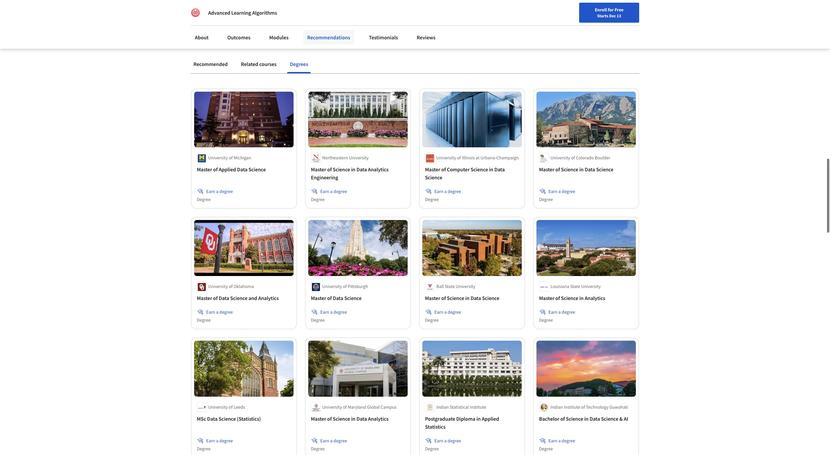 Task type: describe. For each thing, give the bounding box(es) containing it.
technology
[[586, 404, 609, 410]]

master of computer science in data science link
[[425, 166, 519, 182]]

free
[[615, 7, 624, 13]]

master of data science and analytics
[[197, 295, 279, 302]]

university for master of applied data science
[[208, 155, 228, 161]]

a for university of pittsburgh
[[330, 309, 333, 315]]

msc data science (statistics) link
[[197, 415, 291, 423]]

master of science in data analytics engineering
[[311, 166, 389, 181]]

of left the illinois
[[457, 155, 461, 161]]

master of science in data science for colorado
[[539, 166, 614, 173]]

enroll
[[595, 7, 607, 13]]

degree for university of michigan
[[219, 189, 233, 195]]

earn for university of pittsburgh
[[320, 309, 329, 315]]

university of illinois at urbana-champaign
[[436, 155, 519, 161]]

statistical
[[450, 404, 469, 410]]

earn a degree for university of michigan
[[206, 189, 233, 195]]

master of science in data science link for university
[[425, 294, 519, 302]]

in for ball state university
[[465, 295, 470, 302]]

in inside postgraduate diploma in applied statistics
[[477, 416, 481, 422]]

degree for university of maryland global campus
[[334, 438, 347, 444]]

degree for louisiana state university
[[562, 309, 575, 315]]

degree for university of colorado boulder
[[562, 189, 575, 195]]

recommendations link
[[303, 30, 354, 45]]

related courses button
[[238, 56, 279, 72]]

of down university of oklahoma
[[213, 295, 218, 302]]

master of data science
[[311, 295, 362, 302]]

earn a degree for university of leeds
[[206, 438, 233, 444]]

a for university of oklahoma
[[216, 309, 219, 315]]

university up master of science in data analytics engineering link
[[349, 155, 369, 161]]

deeplearning.ai image
[[191, 8, 200, 17]]

of up bachelor of science in data science & ai
[[581, 404, 585, 410]]

master of science in analytics
[[539, 295, 605, 302]]

and
[[249, 295, 257, 302]]

of down university of maryland global campus at the bottom of page
[[327, 416, 332, 422]]

in for louisiana state university
[[579, 295, 584, 302]]

earn for university of colorado boulder
[[549, 189, 558, 195]]

13
[[617, 13, 621, 18]]

master for louisiana state university
[[539, 295, 555, 302]]

master of applied data science
[[197, 166, 266, 173]]

state for analytics
[[570, 284, 580, 290]]

in left machine
[[329, 33, 337, 45]]

of down louisiana
[[556, 295, 560, 302]]

indian statistical institute
[[436, 404, 486, 410]]

master of data science and analytics link
[[197, 294, 291, 302]]

recommendation tabs tab list
[[191, 56, 639, 73]]

in for northeastern university
[[351, 166, 356, 173]]

guwahati
[[610, 404, 628, 410]]

ball
[[436, 284, 444, 290]]

of inside master of science in data analytics engineering
[[327, 166, 332, 173]]

degree for university of leeds
[[219, 438, 233, 444]]

degree for university of illinois at urbana-champaign
[[448, 189, 461, 195]]

earn for ball state university
[[434, 309, 443, 315]]

earn for indian institute of technology guwahati
[[549, 438, 558, 444]]

interested
[[287, 33, 328, 45]]

bachelor of science in data science & ai link
[[539, 415, 633, 423]]

degree for ball state university
[[448, 309, 461, 315]]

analytics for master of data science and analytics
[[258, 295, 279, 302]]

pittsburgh
[[348, 284, 368, 290]]

maryland
[[348, 404, 366, 410]]

degree for indian institute of technology guwahati
[[562, 438, 575, 444]]

science inside "link"
[[219, 416, 236, 422]]

engineering
[[311, 174, 338, 181]]

master of applied data science link
[[197, 166, 291, 174]]

outcomes link
[[223, 30, 255, 45]]

1 vertical spatial learning
[[374, 33, 409, 45]]

for
[[608, 7, 614, 13]]

algorithms
[[252, 9, 277, 16]]

science inside master of science in data analytics engineering
[[333, 166, 350, 173]]

about link
[[191, 30, 213, 45]]

earn for northeastern university
[[320, 189, 329, 195]]

related courses
[[241, 61, 277, 67]]

master for university of illinois at urbana-champaign
[[425, 166, 440, 173]]

testimonials
[[369, 34, 398, 41]]

advanced
[[208, 9, 230, 16]]

modules link
[[265, 30, 293, 45]]

a for university of michigan
[[216, 189, 219, 195]]

postgraduate diploma in applied statistics
[[425, 416, 499, 430]]

university of leeds
[[208, 404, 245, 410]]

in for university of maryland global campus
[[351, 416, 356, 422]]

illinois
[[462, 155, 475, 161]]

master for northeastern university
[[311, 166, 326, 173]]

earn a degree for university of pittsburgh
[[320, 309, 347, 315]]

boulder
[[595, 155, 610, 161]]

related
[[241, 61, 258, 67]]

degrees
[[290, 61, 308, 67]]

recommended for recommended
[[194, 61, 228, 67]]

(statistics)
[[237, 416, 261, 422]]

in for indian institute of technology guwahati
[[584, 416, 589, 422]]

outcomes
[[227, 34, 251, 41]]

earn for university of illinois at urbana-champaign
[[434, 189, 443, 195]]

enroll for free starts dec 13
[[595, 7, 624, 18]]

computer
[[447, 166, 470, 173]]

of down university of colorado boulder
[[556, 166, 560, 173]]

statistics
[[425, 424, 446, 430]]

degree for louisiana state university
[[539, 317, 553, 323]]

degree for university of pittsburgh
[[334, 309, 347, 315]]

earn a degree for indian institute of technology guwahati
[[549, 438, 575, 444]]

if
[[253, 33, 258, 45]]

data inside msc data science (statistics) "link"
[[207, 416, 218, 422]]

recommended if you're interested in machine learning
[[191, 33, 409, 45]]

advanced learning algorithms
[[208, 9, 277, 16]]

a for university of illinois at urbana-champaign
[[444, 189, 447, 195]]

degree for university of maryland global campus
[[311, 446, 325, 452]]

degree for university of illinois at urbana-champaign
[[425, 197, 439, 203]]

data inside master of data science link
[[333, 295, 343, 302]]

campus
[[381, 404, 397, 410]]

university for master of data science and analytics
[[208, 284, 228, 290]]

of left maryland
[[343, 404, 347, 410]]

master for university of maryland global campus
[[311, 416, 326, 422]]

master of science in data science link for colorado
[[539, 166, 633, 174]]

a for indian institute of technology guwahati
[[559, 438, 561, 444]]

champaign
[[496, 155, 519, 161]]

louisiana
[[551, 284, 569, 290]]

master of science in data analytics link
[[311, 415, 405, 423]]

in for university of colorado boulder
[[579, 166, 584, 173]]

recommended for recommended if you're interested in machine learning
[[191, 33, 251, 45]]

recommended button
[[191, 56, 230, 72]]

degree for university of oklahoma
[[197, 317, 211, 323]]

degree for university of colorado boulder
[[539, 197, 553, 203]]

earn for university of maryland global campus
[[320, 438, 329, 444]]

bachelor of science in data science & ai
[[539, 416, 628, 422]]

earn a degree for indian statistical institute
[[434, 438, 461, 444]]

earn a degree for university of oklahoma
[[206, 309, 233, 315]]

of left michigan
[[229, 155, 233, 161]]

data inside master of data science and analytics link
[[219, 295, 229, 302]]

msc data science (statistics)
[[197, 416, 261, 422]]

university of colorado boulder
[[551, 155, 610, 161]]

colorado
[[576, 155, 594, 161]]

data inside master of computer science in data science
[[494, 166, 505, 173]]

a for louisiana state university
[[559, 309, 561, 315]]

university for master of science in data science
[[551, 155, 570, 161]]

of down university of pittsburgh
[[327, 295, 332, 302]]

earn for louisiana state university
[[549, 309, 558, 315]]

master of data science link
[[311, 294, 405, 302]]



Task type: vqa. For each thing, say whether or not it's contained in the screenshot.
Advanced Learning Algorithms
yes



Task type: locate. For each thing, give the bounding box(es) containing it.
data down colorado
[[585, 166, 595, 173]]

earn for university of michigan
[[206, 189, 215, 195]]

university
[[208, 155, 228, 161], [349, 155, 369, 161], [436, 155, 456, 161], [551, 155, 570, 161], [208, 284, 228, 290], [322, 284, 342, 290], [456, 284, 475, 290], [581, 284, 601, 290], [208, 404, 228, 410], [322, 404, 342, 410]]

degrees button
[[287, 56, 311, 72]]

degree for university of michigan
[[197, 197, 211, 203]]

None search field
[[95, 4, 255, 18]]

a for ball state university
[[444, 309, 447, 315]]

of left "leeds"
[[229, 404, 233, 410]]

1 horizontal spatial master of science in data science
[[539, 166, 614, 173]]

1 vertical spatial master of science in data science link
[[425, 294, 519, 302]]

a for northeastern university
[[330, 189, 333, 195]]

postgraduate diploma in applied statistics link
[[425, 415, 519, 431]]

louisiana state university
[[551, 284, 601, 290]]

michigan
[[234, 155, 251, 161]]

1 horizontal spatial learning
[[374, 33, 409, 45]]

university of michigan
[[208, 155, 251, 161]]

master for university of colorado boulder
[[539, 166, 555, 173]]

0 horizontal spatial master of science in data science link
[[425, 294, 519, 302]]

0 vertical spatial applied
[[219, 166, 236, 173]]

data inside bachelor of science in data science & ai link
[[590, 416, 600, 422]]

university up the 'master of applied data science'
[[208, 155, 228, 161]]

data inside master of applied data science link
[[237, 166, 248, 173]]

earn a degree for ball state university
[[434, 309, 461, 315]]

indian up bachelor
[[551, 404, 563, 410]]

recommended down about
[[194, 61, 228, 67]]

analytics for master of science in data analytics engineering
[[368, 166, 389, 173]]

in down indian institute of technology guwahati
[[584, 416, 589, 422]]

earn for university of oklahoma
[[206, 309, 215, 315]]

data down university of oklahoma
[[219, 295, 229, 302]]

ai
[[624, 416, 628, 422]]

msc
[[197, 416, 206, 422]]

university for master of computer science in data science
[[436, 155, 456, 161]]

in right diploma
[[477, 416, 481, 422]]

data inside master of science in data analytics link
[[357, 416, 367, 422]]

leeds
[[234, 404, 245, 410]]

recommendations
[[307, 34, 350, 41]]

degree for university of leeds
[[197, 446, 211, 452]]

2 state from the left
[[570, 284, 580, 290]]

analytics for master of science in data analytics
[[368, 416, 389, 422]]

university up master of data science
[[322, 284, 342, 290]]

state up master of science in analytics
[[570, 284, 580, 290]]

1 horizontal spatial applied
[[482, 416, 499, 422]]

in down the northeastern university
[[351, 166, 356, 173]]

1 vertical spatial applied
[[482, 416, 499, 422]]

2 institute from the left
[[564, 404, 580, 410]]

master of science in data science down ball state university
[[425, 295, 499, 302]]

master inside master of science in data analytics link
[[311, 416, 326, 422]]

reviews
[[417, 34, 436, 41]]

data down university of pittsburgh
[[333, 295, 343, 302]]

applied inside postgraduate diploma in applied statistics
[[482, 416, 499, 422]]

data down technology
[[590, 416, 600, 422]]

university up computer
[[436, 155, 456, 161]]

starts
[[597, 13, 608, 18]]

data down university of maryland global campus at the bottom of page
[[357, 416, 367, 422]]

university up the master of science in data analytics
[[322, 404, 342, 410]]

a for university of colorado boulder
[[559, 189, 561, 195]]

earn a degree for northeastern university
[[320, 189, 347, 195]]

master of science in data science link down ball state university
[[425, 294, 519, 302]]

in inside master of computer science in data science
[[489, 166, 493, 173]]

recommended inside button
[[194, 61, 228, 67]]

in down maryland
[[351, 416, 356, 422]]

earn a degree for university of colorado boulder
[[549, 189, 575, 195]]

data down the northeastern university
[[357, 166, 367, 173]]

degree for university of oklahoma
[[219, 309, 233, 315]]

indian institute of technology guwahati
[[551, 404, 628, 410]]

1 indian from the left
[[436, 404, 449, 410]]

master inside master of science in analytics link
[[539, 295, 555, 302]]

ball state university
[[436, 284, 475, 290]]

0 vertical spatial master of science in data science
[[539, 166, 614, 173]]

master inside master of science in data analytics engineering
[[311, 166, 326, 173]]

in down louisiana state university
[[579, 295, 584, 302]]

in inside master of science in data analytics engineering
[[351, 166, 356, 173]]

university for master of data science
[[322, 284, 342, 290]]

degree for ball state university
[[425, 317, 439, 323]]

master inside master of computer science in data science
[[425, 166, 440, 173]]

master inside master of data science and analytics link
[[197, 295, 212, 302]]

1 horizontal spatial institute
[[564, 404, 580, 410]]

master of science in analytics link
[[539, 294, 633, 302]]

machine
[[339, 33, 372, 45]]

of left computer
[[441, 166, 446, 173]]

university for msc data science (statistics)
[[208, 404, 228, 410]]

earn a degree
[[206, 189, 233, 195], [320, 189, 347, 195], [434, 189, 461, 195], [549, 189, 575, 195], [206, 309, 233, 315], [320, 309, 347, 315], [434, 309, 461, 315], [549, 309, 575, 315], [206, 438, 233, 444], [320, 438, 347, 444], [434, 438, 461, 444], [549, 438, 575, 444]]

data right msc
[[207, 416, 218, 422]]

university of pittsburgh
[[322, 284, 368, 290]]

analytics
[[368, 166, 389, 173], [258, 295, 279, 302], [585, 295, 605, 302], [368, 416, 389, 422]]

data inside master of science in data analytics engineering
[[357, 166, 367, 173]]

a for indian statistical institute
[[444, 438, 447, 444]]

institute up bachelor of science in data science & ai
[[564, 404, 580, 410]]

courses
[[259, 61, 277, 67]]

indian for postgraduate
[[436, 404, 449, 410]]

0 horizontal spatial indian
[[436, 404, 449, 410]]

you're
[[260, 33, 285, 45]]

master of science in data analytics engineering link
[[311, 166, 405, 182]]

recommended
[[191, 33, 251, 45], [194, 61, 228, 67]]

university up msc data science (statistics)
[[208, 404, 228, 410]]

degree for northeastern university
[[311, 197, 325, 203]]

of down ball
[[441, 295, 446, 302]]

indian
[[436, 404, 449, 410], [551, 404, 563, 410]]

1 state from the left
[[445, 284, 455, 290]]

&
[[620, 416, 623, 422]]

bachelor
[[539, 416, 559, 422]]

a
[[216, 189, 219, 195], [330, 189, 333, 195], [444, 189, 447, 195], [559, 189, 561, 195], [216, 309, 219, 315], [330, 309, 333, 315], [444, 309, 447, 315], [559, 309, 561, 315], [216, 438, 219, 444], [330, 438, 333, 444], [444, 438, 447, 444], [559, 438, 561, 444]]

indian for bachelor
[[551, 404, 563, 410]]

a for university of maryland global campus
[[330, 438, 333, 444]]

of down university of michigan in the top of the page
[[213, 166, 218, 173]]

0 horizontal spatial state
[[445, 284, 455, 290]]

master of computer science in data science
[[425, 166, 505, 181]]

0 horizontal spatial applied
[[219, 166, 236, 173]]

data down ball state university
[[471, 295, 481, 302]]

postgraduate
[[425, 416, 455, 422]]

of left pittsburgh
[[343, 284, 347, 290]]

degree
[[219, 189, 233, 195], [334, 189, 347, 195], [448, 189, 461, 195], [562, 189, 575, 195], [219, 309, 233, 315], [334, 309, 347, 315], [448, 309, 461, 315], [562, 309, 575, 315], [219, 438, 233, 444], [334, 438, 347, 444], [448, 438, 461, 444], [562, 438, 575, 444]]

university right ball
[[456, 284, 475, 290]]

university of oklahoma
[[208, 284, 254, 290]]

0 horizontal spatial master of science in data science
[[425, 295, 499, 302]]

of
[[229, 155, 233, 161], [457, 155, 461, 161], [571, 155, 575, 161], [213, 166, 218, 173], [327, 166, 332, 173], [441, 166, 446, 173], [556, 166, 560, 173], [229, 284, 233, 290], [343, 284, 347, 290], [213, 295, 218, 302], [327, 295, 332, 302], [441, 295, 446, 302], [556, 295, 560, 302], [229, 404, 233, 410], [343, 404, 347, 410], [581, 404, 585, 410], [327, 416, 332, 422], [561, 416, 565, 422]]

a for university of leeds
[[216, 438, 219, 444]]

university for master of science in data analytics
[[322, 404, 342, 410]]

0 vertical spatial recommended
[[191, 33, 251, 45]]

testimonials link
[[365, 30, 402, 45]]

learning
[[231, 9, 251, 16], [374, 33, 409, 45]]

in down university of colorado boulder
[[579, 166, 584, 173]]

1 vertical spatial recommended
[[194, 61, 228, 67]]

in down "urbana-" in the right top of the page
[[489, 166, 493, 173]]

earn for university of leeds
[[206, 438, 215, 444]]

1 vertical spatial master of science in data science
[[425, 295, 499, 302]]

master of science in data science down university of colorado boulder
[[539, 166, 614, 173]]

dec
[[609, 13, 616, 18]]

1 horizontal spatial indian
[[551, 404, 563, 410]]

0 vertical spatial master of science in data science link
[[539, 166, 633, 174]]

applied
[[219, 166, 236, 173], [482, 416, 499, 422]]

2 indian from the left
[[551, 404, 563, 410]]

applied down university of michigan in the top of the page
[[219, 166, 236, 173]]

university up master of science in analytics link
[[581, 284, 601, 290]]

degree for northeastern university
[[334, 189, 347, 195]]

of left colorado
[[571, 155, 575, 161]]

earn a degree for louisiana state university
[[549, 309, 575, 315]]

urbana-
[[481, 155, 496, 161]]

analytics inside master of science in data analytics engineering
[[368, 166, 389, 173]]

master for university of oklahoma
[[197, 295, 212, 302]]

master for ball state university
[[425, 295, 440, 302]]

of right bachelor
[[561, 416, 565, 422]]

state for data
[[445, 284, 455, 290]]

recommended down advanced
[[191, 33, 251, 45]]

degree for indian statistical institute
[[425, 446, 439, 452]]

master
[[197, 166, 212, 173], [311, 166, 326, 173], [425, 166, 440, 173], [539, 166, 555, 173], [197, 295, 212, 302], [311, 295, 326, 302], [425, 295, 440, 302], [539, 295, 555, 302], [311, 416, 326, 422]]

master of science in data science for university
[[425, 295, 499, 302]]

university up master of data science and analytics
[[208, 284, 228, 290]]

master of science in data science link down colorado
[[539, 166, 633, 174]]

data down champaign at the top right of the page
[[494, 166, 505, 173]]

modules
[[269, 34, 289, 41]]

earn for indian statistical institute
[[434, 438, 443, 444]]

earn a degree for university of illinois at urbana-champaign
[[434, 189, 461, 195]]

master for university of pittsburgh
[[311, 295, 326, 302]]

about
[[195, 34, 209, 41]]

applied right diploma
[[482, 416, 499, 422]]

master for university of michigan
[[197, 166, 212, 173]]

state
[[445, 284, 455, 290], [570, 284, 580, 290]]

master inside master of data science link
[[311, 295, 326, 302]]

university of maryland global campus
[[322, 404, 397, 410]]

northeastern university
[[322, 155, 369, 161]]

degree for indian statistical institute
[[448, 438, 461, 444]]

institute
[[470, 404, 486, 410], [564, 404, 580, 410]]

0 vertical spatial learning
[[231, 9, 251, 16]]

in
[[329, 33, 337, 45], [351, 166, 356, 173], [489, 166, 493, 173], [579, 166, 584, 173], [465, 295, 470, 302], [579, 295, 584, 302], [351, 416, 356, 422], [477, 416, 481, 422], [584, 416, 589, 422]]

indian up postgraduate
[[436, 404, 449, 410]]

data down michigan
[[237, 166, 248, 173]]

institute up the postgraduate diploma in applied statistics link
[[470, 404, 486, 410]]

master of science in data science link
[[539, 166, 633, 174], [425, 294, 519, 302]]

oklahoma
[[234, 284, 254, 290]]

state right ball
[[445, 284, 455, 290]]

earn
[[206, 189, 215, 195], [320, 189, 329, 195], [434, 189, 443, 195], [549, 189, 558, 195], [206, 309, 215, 315], [320, 309, 329, 315], [434, 309, 443, 315], [549, 309, 558, 315], [206, 438, 215, 444], [320, 438, 329, 444], [434, 438, 443, 444], [549, 438, 558, 444]]

degree
[[197, 197, 211, 203], [311, 197, 325, 203], [425, 197, 439, 203], [539, 197, 553, 203], [197, 317, 211, 323], [311, 317, 325, 323], [425, 317, 439, 323], [539, 317, 553, 323], [197, 446, 211, 452], [311, 446, 325, 452], [425, 446, 439, 452], [539, 446, 553, 452]]

of up engineering
[[327, 166, 332, 173]]

earn a degree for university of maryland global campus
[[320, 438, 347, 444]]

0 horizontal spatial institute
[[470, 404, 486, 410]]

master of science in data analytics
[[311, 416, 389, 422]]

1 horizontal spatial state
[[570, 284, 580, 290]]

degree for university of pittsburgh
[[311, 317, 325, 323]]

university left colorado
[[551, 155, 570, 161]]

1 horizontal spatial master of science in data science link
[[539, 166, 633, 174]]

of inside master of computer science in data science
[[441, 166, 446, 173]]

science
[[249, 166, 266, 173], [333, 166, 350, 173], [471, 166, 488, 173], [561, 166, 578, 173], [596, 166, 614, 173], [425, 174, 442, 181], [230, 295, 248, 302], [344, 295, 362, 302], [447, 295, 464, 302], [482, 295, 499, 302], [561, 295, 578, 302], [219, 416, 236, 422], [333, 416, 350, 422], [566, 416, 583, 422], [601, 416, 619, 422]]

master of science in data science
[[539, 166, 614, 173], [425, 295, 499, 302]]

0 horizontal spatial learning
[[231, 9, 251, 16]]

global
[[367, 404, 380, 410]]

degree for indian institute of technology guwahati
[[539, 446, 553, 452]]

1 institute from the left
[[470, 404, 486, 410]]

diploma
[[456, 416, 475, 422]]

northeastern
[[322, 155, 348, 161]]

at
[[476, 155, 480, 161]]

in down ball state university
[[465, 295, 470, 302]]

reviews link
[[413, 30, 440, 45]]

of left oklahoma at left
[[229, 284, 233, 290]]

master inside master of applied data science link
[[197, 166, 212, 173]]



